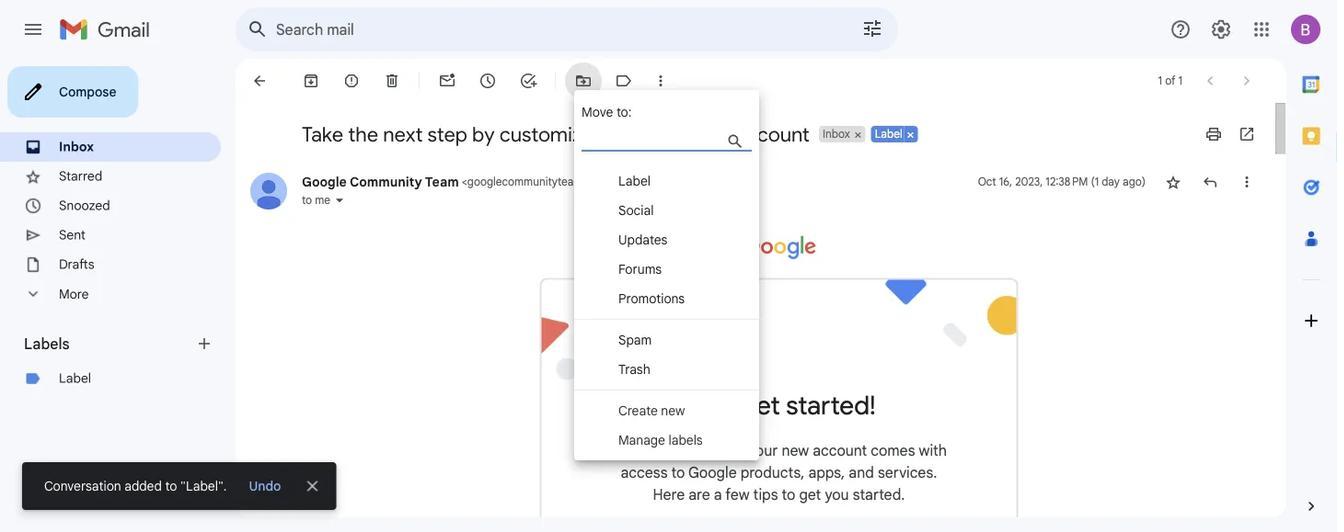 Task type: locate. For each thing, give the bounding box(es) containing it.
of
[[1165, 74, 1176, 88]]

1 horizontal spatial 1
[[1178, 74, 1182, 88]]

get inside welcome to google. your new account comes with access to google products, apps, and services. here are a few tips to get
[[799, 486, 821, 504]]

label for label button
[[875, 127, 902, 141]]

inbox inside labels navigation
[[59, 139, 94, 155]]

2 vertical spatial label
[[59, 371, 91, 387]]

undo
[[249, 479, 281, 495]]

google up me
[[302, 174, 347, 190]]

take
[[302, 121, 343, 147]]

0 horizontal spatial inbox
[[59, 139, 94, 155]]

1 vertical spatial get
[[799, 486, 821, 504]]

me
[[315, 194, 330, 208]]

1 1 from the left
[[1158, 74, 1162, 88]]

1 vertical spatial google
[[302, 174, 347, 190]]

1 horizontal spatial label
[[618, 173, 651, 189]]

2 horizontal spatial label
[[875, 127, 902, 141]]

1
[[1158, 74, 1162, 88], [1178, 74, 1182, 88]]

tab list
[[1286, 59, 1337, 467]]

started.
[[853, 486, 905, 504]]

to left me
[[302, 194, 312, 208]]

not starred image
[[1164, 173, 1182, 191]]

1 of 1
[[1158, 74, 1182, 88]]

you started.
[[825, 486, 905, 504]]

ago)
[[1123, 175, 1146, 189]]

labels
[[669, 432, 703, 449]]

new inside welcome to google. your new account comes with access to google products, apps, and services. here are a few tips to get
[[782, 442, 809, 460]]

googlecommunityteam-
[[467, 175, 588, 189]]

snoozed link
[[59, 198, 110, 214]]

1 horizontal spatial inbox
[[823, 127, 850, 141]]

main menu image
[[22, 18, 44, 40]]

get up the "your"
[[741, 390, 780, 422]]

more button
[[0, 280, 221, 309]]

inbox up starred link
[[59, 139, 94, 155]]

google
[[661, 121, 729, 147], [302, 174, 347, 190], [688, 464, 737, 482]]

new
[[661, 403, 685, 419], [782, 442, 809, 460]]

let's
[[682, 390, 735, 422]]

labels
[[24, 335, 70, 353]]

label up social
[[618, 173, 651, 189]]

to left "google."
[[676, 442, 690, 460]]

google right your
[[661, 121, 729, 147]]

google up a at bottom
[[688, 464, 737, 482]]

0 horizontal spatial 1
[[1158, 74, 1162, 88]]

your
[[615, 121, 656, 147]]

oct
[[978, 175, 996, 189]]

tips
[[753, 486, 778, 504]]

label link
[[59, 371, 91, 387]]

noreply@google.com
[[588, 175, 695, 189]]

more
[[59, 286, 89, 303]]

products,
[[740, 464, 805, 482]]

forums
[[618, 261, 662, 277]]

the
[[348, 121, 378, 147]]

drafts
[[59, 257, 94, 273]]

label down labels
[[59, 371, 91, 387]]

customizing
[[499, 121, 610, 147]]

to right the added
[[165, 479, 177, 495]]

and
[[849, 464, 874, 482]]

2 vertical spatial google
[[688, 464, 737, 482]]

0 vertical spatial label
[[875, 127, 902, 141]]

added
[[124, 479, 162, 495]]

settings image
[[1210, 18, 1232, 40]]

started!
[[786, 390, 876, 422]]

oct 16, 2023, 12:38 pm (1 day ago)
[[978, 175, 1146, 189]]

inbox
[[823, 127, 850, 141], [59, 139, 94, 155]]

get left the you
[[799, 486, 821, 504]]

new up manage labels
[[661, 403, 685, 419]]

welcome
[[611, 442, 672, 460]]

inbox inside button
[[823, 127, 850, 141]]

2 1 from the left
[[1178, 74, 1182, 88]]

0 horizontal spatial label
[[59, 371, 91, 387]]

None search field
[[236, 7, 898, 52]]

gmail image
[[59, 11, 159, 48]]

compose button
[[7, 66, 138, 118]]

label inside button
[[875, 127, 902, 141]]

16,
[[999, 175, 1012, 189]]

conversation
[[44, 479, 121, 495]]

label right inbox button
[[875, 127, 902, 141]]

get
[[741, 390, 780, 422], [799, 486, 821, 504]]

1 horizontal spatial new
[[782, 442, 809, 460]]

sent
[[59, 227, 85, 243]]

<
[[462, 175, 467, 189]]

compose
[[59, 84, 116, 100]]

take the next step by customizing your google account
[[302, 121, 810, 147]]

team
[[425, 174, 459, 190]]

conversation added to "label".
[[44, 479, 227, 495]]

move
[[582, 104, 613, 120]]

1 horizontal spatial get
[[799, 486, 821, 504]]

1 left of on the top of the page
[[1158, 74, 1162, 88]]

report spam image
[[342, 72, 361, 90]]

label
[[875, 127, 902, 141], [618, 173, 651, 189], [59, 371, 91, 387]]

labels navigation
[[0, 59, 236, 533]]

welcome to google. your new account comes with access to google products, apps, and services. here are a few tips to get
[[611, 442, 947, 504]]

to me
[[302, 194, 330, 208]]

label inside navigation
[[59, 371, 91, 387]]

you
[[825, 486, 849, 504]]

starred link
[[59, 168, 102, 184]]

alert
[[22, 42, 1308, 511]]

0 horizontal spatial get
[[741, 390, 780, 422]]

0 horizontal spatial new
[[661, 403, 685, 419]]

1 right of on the top of the page
[[1178, 74, 1182, 88]]

more image
[[651, 72, 670, 90]]

by
[[472, 121, 495, 147]]

new up products,
[[782, 442, 809, 460]]

sent link
[[59, 227, 85, 243]]

1 vertical spatial new
[[782, 442, 809, 460]]

advanced search options image
[[854, 10, 891, 47]]

Move-to menu open text field
[[582, 129, 787, 152]]

to
[[302, 194, 312, 208], [676, 442, 690, 460], [671, 464, 685, 482], [165, 479, 177, 495], [782, 486, 795, 504]]

access
[[621, 464, 668, 482]]

label button
[[871, 126, 904, 143]]

0 vertical spatial get
[[741, 390, 780, 422]]

inbox left label button
[[823, 127, 850, 141]]

your
[[748, 442, 778, 460]]

1 vertical spatial label
[[618, 173, 651, 189]]



Task type: vqa. For each thing, say whether or not it's contained in the screenshot.
the leftmost Inbox
yes



Task type: describe. For each thing, give the bounding box(es) containing it.
comes
[[871, 442, 915, 460]]

undo link
[[241, 470, 288, 503]]

move to:
[[582, 104, 632, 120]]

updates
[[618, 232, 668, 248]]

snooze image
[[479, 72, 497, 90]]

drafts link
[[59, 257, 94, 273]]

step
[[427, 121, 467, 147]]

account
[[733, 121, 810, 147]]

services.
[[878, 464, 937, 482]]

oct 16, 2023, 12:38 pm (1 day ago) cell
[[978, 173, 1146, 191]]

day
[[1102, 175, 1120, 189]]

to:
[[616, 104, 632, 120]]

12:38 pm
[[1046, 175, 1088, 189]]

inbox for inbox link
[[59, 139, 94, 155]]

"label".
[[180, 479, 227, 495]]

delete image
[[383, 72, 401, 90]]

0 vertical spatial google
[[661, 121, 729, 147]]

here
[[653, 486, 685, 504]]

2023,
[[1015, 175, 1043, 189]]

with
[[919, 442, 947, 460]]

Not starred checkbox
[[1164, 173, 1182, 191]]

trash
[[618, 362, 650, 378]]

inbox button
[[819, 126, 852, 143]]

a
[[714, 486, 722, 504]]

create
[[618, 403, 658, 419]]

google.
[[693, 442, 745, 460]]

label for label link
[[59, 371, 91, 387]]

show details image
[[334, 195, 345, 206]]

manage labels
[[618, 432, 703, 449]]

back to inbox image
[[250, 72, 269, 90]]

Search mail text field
[[276, 20, 810, 39]]

to inside alert
[[165, 479, 177, 495]]

to up here
[[671, 464, 685, 482]]

inbox for inbox button
[[823, 127, 850, 141]]

to right tips
[[782, 486, 795, 504]]

manage
[[618, 432, 665, 449]]

move to image
[[574, 72, 593, 90]]

are
[[689, 486, 710, 504]]

google inside welcome to google. your new account comes with access to google products, apps, and services. here are a few tips to get
[[688, 464, 737, 482]]

account
[[813, 442, 867, 460]]

next
[[383, 121, 423, 147]]

labels image
[[615, 72, 633, 90]]

apps,
[[808, 464, 845, 482]]

spam
[[618, 332, 652, 348]]

create new
[[618, 403, 685, 419]]

community
[[350, 174, 422, 190]]

promotions
[[618, 291, 685, 307]]

archive image
[[302, 72, 320, 90]]

google community team < googlecommunityteam-noreply@google.com
[[302, 174, 695, 190]]

google community team cell
[[302, 174, 700, 190]]

let's get started!
[[682, 390, 876, 422]]

search mail image
[[241, 13, 274, 46]]

starred
[[59, 168, 102, 184]]

alert containing conversation added to "label".
[[22, 42, 1308, 511]]

few
[[725, 486, 750, 504]]

support image
[[1170, 18, 1192, 40]]

add to tasks image
[[519, 72, 537, 90]]

labels heading
[[24, 335, 195, 353]]

social
[[618, 202, 654, 219]]

inbox link
[[59, 139, 94, 155]]

(1
[[1091, 175, 1099, 189]]

0 vertical spatial new
[[661, 403, 685, 419]]

snoozed
[[59, 198, 110, 214]]



